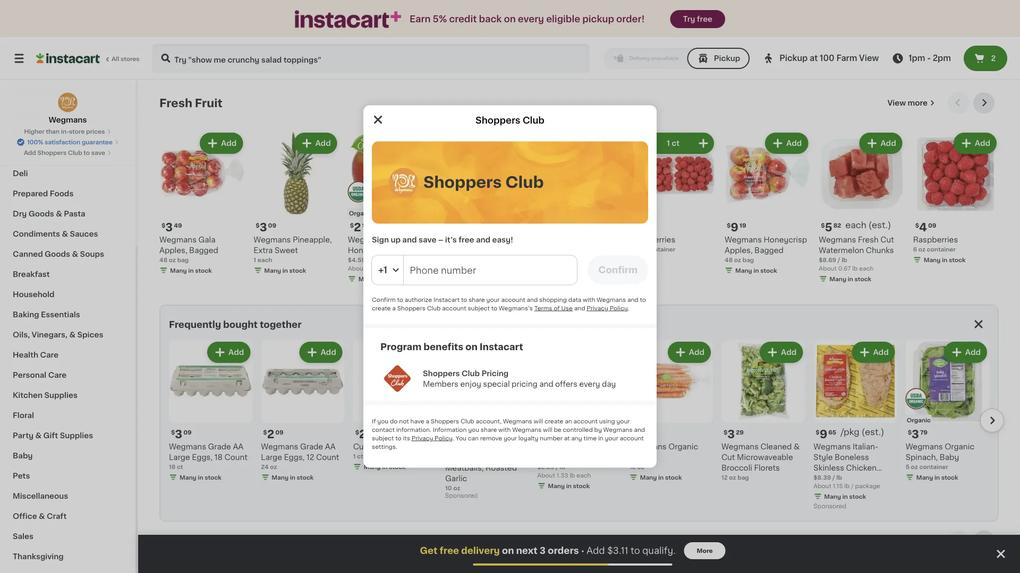 Task type: describe. For each thing, give the bounding box(es) containing it.
/ down cutlets,
[[851, 483, 854, 489]]

49 for many in stock
[[551, 223, 559, 228]]

$5.82 each (estimated) element
[[819, 221, 905, 235]]

account up program benefits on instacart
[[442, 306, 466, 311]]

12 inside 'wegmans cleaned & cut microwaveable broccoli florets 12 oz bag'
[[722, 475, 728, 481]]

about inside wegmans fresh cut watermelon chunks $8.69 / lb about 0.67 lb each
[[819, 266, 837, 271]]

& right meat
[[34, 89, 40, 97]]

$ inside $ 2 29
[[355, 430, 359, 436]]

& left spices
[[69, 332, 76, 339]]

with loyalty card
[[448, 445, 499, 450]]

eggs, for 3
[[192, 454, 213, 461]]

share inside confirm to authorize instacart to share your account and shopping data with wegmans and to create a
[[469, 297, 485, 303]]

each (est.) for 3
[[564, 428, 610, 437]]

stock up data
[[572, 257, 589, 263]]

special
[[483, 381, 510, 388]]

05
[[552, 430, 560, 436]]

lb right the 1.33
[[570, 473, 575, 479]]

frozen link
[[6, 123, 129, 143]]

on inside treatment tracker modal dialog
[[502, 547, 514, 556]]

1 vertical spatial will
[[543, 427, 552, 433]]

pickup at 100 farm view
[[780, 54, 879, 62]]

any
[[571, 436, 582, 442]]

baby inside wegmans organic spinach, baby 5 oz container
[[940, 454, 959, 461]]

health care
[[13, 352, 58, 359]]

order!
[[616, 15, 645, 24]]

/ inside wegmans fresh cut watermelon chunks $8.69 / lb about 0.67 lb each
[[838, 257, 840, 263]]

5 inside the product group
[[825, 222, 832, 233]]

oz inside wegmans gala apples, bagged 48 oz bag
[[169, 257, 176, 263]]

your up the-
[[605, 436, 618, 442]]

item carousel region containing fresh fruit
[[159, 92, 999, 296]]

2 vertical spatial sponsored badge image
[[814, 504, 846, 510]]

account inside . you can remove your loyalty number at any time in your account settings.
[[620, 436, 644, 442]]

$ inside the $ 1 48 each (est.)
[[444, 223, 448, 228]]

stock down wegmans grade aa large eggs, 18 count 18 ct on the left
[[205, 475, 222, 481]]

1 horizontal spatial a
[[426, 419, 429, 425]]

extra
[[254, 247, 273, 254]]

lb down 'wegmans sugar bee apples' at the top of the page
[[476, 266, 481, 271]]

4 for $ 4 09
[[919, 222, 927, 233]]

many down wegmans gala apples, bagged 48 oz bag
[[170, 268, 187, 274]]

express icon image
[[295, 10, 401, 28]]

create inside account, wegmans will create an account using your contact information. information you share with wegmans will be controlled by wegmans and subject to its
[[545, 419, 563, 425]]

wegmans for wegmans organic honeycrisp apples $4.59 / lb about 0.46 lb each
[[348, 236, 385, 244]]

0 vertical spatial subject
[[468, 306, 490, 311]]

raspberries 6 oz container
[[913, 236, 958, 252]]

watermelon
[[819, 247, 864, 254]]

$ inside $ 6 89
[[633, 223, 637, 228]]

many in stock down wegmans honeycrisp apples, bagged 48 oz bag
[[735, 268, 777, 274]]

0 vertical spatial you
[[377, 419, 389, 425]]

add button for wegmans honeycrisp apples, bagged
[[766, 134, 807, 153]]

in down +1
[[377, 276, 382, 282]]

prepared foods link
[[6, 184, 129, 204]]

lb up 0.67
[[842, 257, 847, 263]]

48 for 9
[[725, 257, 733, 263]]

$4.59
[[348, 257, 366, 263]]

prepared foods
[[13, 190, 74, 198]]

wegmans pineapple, extra sweet 1 each
[[254, 236, 332, 263]]

style
[[814, 454, 833, 461]]

dry
[[13, 210, 27, 218]]

0 vertical spatial shoppers club
[[476, 116, 545, 125]]

many in stock down "wegmans grade aa large eggs, 12 count 24 oz"
[[272, 475, 314, 481]]

& left pasta
[[56, 210, 62, 218]]

48 for 3
[[159, 257, 167, 263]]

stock down antibiotics
[[849, 494, 866, 500]]

each inside $ 2 13 each (est.)
[[373, 221, 394, 230]]

stores
[[121, 56, 140, 62]]

raspberries for raspberries 6 oz container
[[913, 236, 958, 244]]

in down raspberries 6 oz container
[[942, 257, 948, 263]]

in down sweet in the top of the page
[[283, 268, 288, 274]]

miscellaneous
[[13, 493, 68, 501]]

sales link
[[6, 527, 129, 547]]

$ inside $ 2 13 each (est.)
[[350, 223, 354, 228]]

shoppers down final
[[423, 175, 502, 190]]

1 inside the $ 1 48 each (est.)
[[448, 222, 453, 233]]

in down wegmans gala apples, bagged 48 oz bag
[[188, 268, 194, 274]]

lb right 0.67
[[852, 266, 858, 271]]

gift
[[43, 433, 58, 440]]

$ 3 49 for 48 oz bag
[[162, 222, 182, 233]]

0 horizontal spatial save
[[91, 150, 105, 156]]

bagged for 3
[[189, 247, 218, 254]]

cutlets,
[[840, 475, 869, 483]]

49 for 48 oz bag
[[174, 223, 182, 228]]

many down wegmans honeycrisp apples, bagged 48 oz bag
[[735, 268, 752, 274]]

0 horizontal spatial privacy policy link
[[412, 436, 453, 442]]

89
[[645, 223, 653, 228]]

shoppers inside shoppers club pricing members enjoy special pricing and offers every day
[[423, 370, 460, 378]]

add button for wegmans organic spinach, baby
[[945, 343, 986, 362]]

lb up the 1.33
[[560, 464, 565, 470]]

party & gift supplies link
[[6, 426, 129, 446]]

main content containing fresh fruit
[[138, 80, 1020, 574]]

1 vertical spatial supplies
[[60, 433, 93, 440]]

each (est.) for 5
[[846, 221, 891, 230]]

many in stock down wegmans gala apples, bagged 48 oz bag
[[170, 268, 212, 274]]

loyalty inside . you can remove your loyalty number at any time in your account settings.
[[518, 436, 538, 442]]

3 for 48 oz bag
[[165, 222, 173, 233]]

$ inside $ 4 59
[[447, 430, 451, 436]]

pineapple,
[[293, 236, 332, 244]]

many in stock up data
[[547, 257, 589, 263]]

shoppers club pricing image
[[380, 362, 414, 396]]

shoppers up information
[[431, 419, 459, 425]]

add button for wegmans organic carrots
[[669, 343, 710, 362]]

add for wegmans cleaned & cut microwaveable broccoli florets
[[781, 349, 797, 357]]

in down "wegmans grade aa large eggs, 12 count 24 oz"
[[290, 475, 295, 481]]

0 horizontal spatial every
[[518, 15, 544, 24]]

add for wegmans grade aa large eggs, 18 count
[[229, 349, 244, 357]]

add button for wegmans fresh cut watermelon chunks
[[860, 134, 902, 153]]

by inside account, wegmans will create an account using your contact information. information you share with wegmans will be controlled by wegmans and subject to its
[[594, 427, 602, 433]]

account,
[[476, 419, 502, 425]]

with
[[448, 445, 462, 450]]

raised
[[871, 475, 897, 483]]

ct inside cucumber, seedless 1 ct
[[357, 454, 363, 460]]

3 inside treatment tracker modal dialog
[[540, 547, 546, 556]]

many in stock down cucumber, seedless 1 ct
[[364, 464, 406, 470]]

in inside the product group
[[848, 276, 853, 282]]

each down 'wegmans sugar bee apples' at the top of the page
[[483, 266, 497, 271]]

19
[[740, 223, 746, 228]]

3 for 5 oz container
[[912, 429, 919, 440]]

in down the 1.33
[[566, 483, 572, 489]]

office & craft link
[[6, 507, 129, 527]]

your inside confirm to authorize instacart to share your account and shopping data with wegmans and to create a
[[486, 297, 500, 303]]

$ 6 89
[[633, 222, 653, 233]]

aa for 3
[[233, 443, 243, 451]]

1 horizontal spatial .
[[628, 306, 629, 311]]

you inside account, wegmans will create an account using your contact information. information you share with wegmans will be controlled by wegmans and subject to its
[[468, 427, 479, 433]]

each down an
[[564, 428, 585, 437]]

0 vertical spatial 18
[[214, 454, 223, 461]]

. you can remove your loyalty number at any time in your account settings.
[[372, 436, 644, 450]]

earn 5% credit back on every eligible pickup order!
[[410, 15, 645, 24]]

stock inside the product group
[[855, 276, 872, 282]]

1 ct for remove raspberries icon on the right
[[667, 140, 680, 147]]

shoppers club pricing members enjoy special pricing and offers every day
[[423, 370, 616, 388]]

fresh for fresh vegetables
[[159, 536, 192, 547]]

honeycrisp inside wegmans honeycrisp apples, bagged 48 oz bag
[[764, 236, 807, 244]]

of
[[554, 306, 560, 311]]

in down 1.15
[[843, 494, 848, 500]]

lb up 1.15
[[837, 475, 842, 481]]

container for raspberries 6 oz container
[[927, 246, 956, 252]]

3 for 18 ct
[[175, 429, 182, 440]]

$ inside the $ 3 05
[[540, 430, 543, 436]]

add for cucumber, seedless
[[413, 349, 428, 357]]

$2.13 each (estimated) element
[[348, 221, 434, 235]]

fresh inside wegmans fresh cut watermelon chunks $8.69 / lb about 0.67 lb each
[[858, 236, 879, 244]]

shoppers up increment quantity of wegmans sugar bee apples image
[[476, 116, 521, 125]]

oz inside raspberries 6 oz container
[[919, 246, 926, 252]]

tomatoes
[[537, 443, 574, 451]]

59
[[460, 430, 468, 436]]

add for wegmans pineapple, extra sweet
[[315, 140, 331, 147]]

product group containing 6
[[631, 131, 716, 254]]

you
[[456, 436, 466, 442]]

5 inside wegmans organic spinach, baby 5 oz container
[[906, 464, 910, 470]]

every inside shoppers club pricing members enjoy special pricing and offers every day
[[579, 381, 600, 388]]

loyalty inside item carousel region
[[464, 445, 485, 450]]

$ inside $ 9 65
[[816, 430, 820, 436]]

chicken inside wegmans italian- style boneless skinless chicken breast cutlets, raised without antibiotics
[[846, 465, 877, 472]]

chunks
[[866, 247, 894, 254]]

apples, for 9
[[725, 247, 753, 254]]

enjoy
[[460, 381, 481, 388]]

item carousel region containing 3
[[169, 336, 1004, 517]]

about inside the 'wegmans organic honeycrisp apples $4.59 / lb about 0.46 lb each'
[[348, 266, 366, 271]]

each right 82
[[846, 221, 866, 230]]

household
[[13, 291, 55, 299]]

lb right "0.46" at the top left of the page
[[382, 266, 387, 271]]

health care link
[[6, 345, 129, 366]]

6 for raspberries
[[913, 246, 917, 252]]

shopping
[[539, 297, 567, 303]]

in down wegmans organic carrots 16 oz
[[658, 475, 664, 481]]

store
[[69, 129, 85, 135]]

add shoppers club to save link
[[24, 149, 112, 157]]

0 vertical spatial on
[[504, 15, 516, 24]]

$ inside $ 9 19
[[727, 223, 731, 228]]

0.67
[[838, 266, 851, 271]]

1 vertical spatial on
[[466, 343, 478, 352]]

lb right 1.15
[[844, 483, 850, 489]]

many in stock down sweet in the top of the page
[[264, 268, 306, 274]]

oz inside "wegmans grade aa large eggs, 12 count 24 oz"
[[270, 464, 277, 470]]

sauces
[[70, 231, 98, 238]]

account inside account, wegmans will create an account using your contact information. information you share with wegmans will be controlled by wegmans and subject to its
[[574, 419, 598, 425]]

be
[[554, 427, 561, 433]]

stock down "wegmans grade aa large eggs, 12 count 24 oz"
[[297, 475, 314, 481]]

view more for fresh fruit
[[888, 99, 928, 107]]

wegmans for wegmans grade aa large eggs, 12 count 24 oz
[[261, 443, 298, 451]]

with inside confirm to authorize instacart to share your account and shopping data with wegmans and to create a
[[583, 297, 595, 303]]

0 horizontal spatial privacy
[[412, 436, 433, 442]]

your inside account, wegmans will create an account using your contact information. information you share with wegmans will be controlled by wegmans and subject to its
[[617, 419, 630, 425]]

data
[[568, 297, 581, 303]]

stock down +1
[[384, 276, 400, 282]]

48 inside the $ 1 48 each (est.)
[[454, 223, 462, 228]]

9 for $ 9 65
[[820, 429, 827, 440]]

wegmans for wegmans sugar bee apples
[[442, 236, 479, 244]]

instacart for authorize
[[434, 297, 460, 303]]

cleaned
[[761, 443, 792, 451]]

Select a country button
[[372, 256, 403, 285]]

baby link
[[6, 446, 129, 467]]

& left sauces
[[62, 231, 68, 238]]

many in stock down raspberries 6 oz container
[[924, 257, 966, 263]]

oz inside wegmans honeycrisp apples, bagged 48 oz bag
[[734, 257, 741, 263]]

0.42 for lb
[[461, 266, 474, 271]]

many in stock down the 1.33
[[548, 483, 590, 489]]

add button for wegmans pineapple, extra sweet
[[295, 134, 336, 153]]

cut inside wegmans fresh cut watermelon chunks $8.69 / lb about 0.67 lb each
[[881, 236, 894, 244]]

members
[[423, 381, 459, 388]]

kitchen supplies link
[[6, 386, 129, 406]]

1 inside the wegmans pineapple, extra sweet 1 each
[[254, 257, 256, 263]]

oz inside 'wegmans cleaned & cut microwaveable broccoli florets 12 oz bag'
[[729, 475, 736, 481]]

not
[[399, 419, 409, 425]]

each inside wegmans fresh cut watermelon chunks $8.69 / lb about 0.67 lb each
[[859, 266, 874, 271]]

/ up 1.15
[[833, 475, 835, 481]]

miscellaneous link
[[6, 487, 129, 507]]

many down "wegmans grade aa large eggs, 12 count 24 oz"
[[272, 475, 289, 481]]

0 vertical spatial privacy
[[587, 306, 608, 311]]

large for 3
[[169, 454, 190, 461]]

$ 2 09
[[263, 429, 284, 440]]

with loyalty card price $4.59. original price $6.89. element
[[445, 428, 529, 442]]

item carousel region containing fresh vegetables
[[159, 531, 999, 574]]

share inside account, wegmans will create an account using your contact information. information you share with wegmans will be controlled by wegmans and subject to its
[[481, 427, 497, 433]]

thanksgiving link
[[6, 547, 129, 567]]

$ 9 65
[[816, 429, 836, 440]]

82
[[834, 223, 841, 228]]

instacart logo image
[[36, 52, 100, 65]]

wegmans for wegmans pineapple, extra sweet 1 each
[[254, 236, 291, 244]]

large for 2
[[261, 454, 282, 461]]

/ inside the 'wegmans organic honeycrisp apples $4.59 / lb about 0.46 lb each'
[[367, 257, 369, 263]]

by inside about 0.42 lbs final cost by weight
[[485, 166, 493, 172]]

get
[[420, 547, 438, 556]]

container inside wegmans organic spinach, baby 5 oz container
[[919, 464, 948, 470]]

each inside tomatoes on-the- vine $2.29 / lb about 1.33 lb each
[[577, 473, 591, 479]]

many in stock down wegmans grade aa large eggs, 18 count 18 ct on the left
[[180, 475, 222, 481]]

many in stock down wegmans organic carrots 16 oz
[[640, 475, 682, 481]]

$ inside $ 5 82
[[821, 223, 825, 228]]

stock down wegmans organic carrots 16 oz
[[665, 475, 682, 481]]

credit
[[449, 15, 477, 24]]

many down without
[[824, 494, 841, 500]]

sign up and save – it's free and easy!
[[372, 236, 513, 244]]

pets
[[13, 473, 30, 480]]

1 inside the product group
[[667, 140, 670, 147]]

stock down raspberries 6 oz container
[[949, 257, 966, 263]]

bagged for 9
[[755, 247, 784, 254]]

up
[[391, 236, 401, 244]]

delivery
[[461, 547, 500, 556]]

many up shopping
[[547, 257, 564, 263]]

ct inside group
[[672, 140, 680, 147]]

higher than in-store prices
[[24, 129, 105, 135]]

& left the soups
[[72, 251, 78, 258]]

wegmans link
[[49, 92, 87, 125]]

sponsored badge image for 2
[[445, 494, 477, 500]]

add for wegmans honeycrisp apples, bagged
[[786, 140, 802, 147]]

wegmans inside confirm to authorize instacart to share your account and shopping data with wegmans and to create a
[[597, 297, 626, 303]]

pasta
[[64, 210, 85, 218]]

6 for $
[[637, 222, 644, 233]]

in up data
[[565, 257, 571, 263]]

many in stock down 1.15
[[824, 494, 866, 500]]

card
[[486, 445, 499, 450]]

add shoppers club to save
[[24, 150, 105, 156]]

add button for wegmans grade aa large eggs, 12 count
[[300, 343, 341, 362]]

confirm to authorize instacart to share your account and shopping data with wegmans and to create a
[[372, 297, 646, 311]]

view for fresh vegetables
[[888, 538, 906, 545]]

stock down wegmans honeycrisp apples, bagged 48 oz bag
[[761, 268, 777, 274]]

about down 'it's'
[[442, 266, 460, 271]]

orders
[[548, 547, 579, 556]]

1 vertical spatial free
[[459, 236, 474, 244]]

ct inside wegmans grade aa large eggs, 18 count 18 ct
[[177, 464, 183, 470]]

condiments
[[13, 231, 60, 238]]

in down wegmans organic spinach, baby 5 oz container
[[935, 475, 940, 481]]

higher than in-store prices link
[[24, 128, 111, 136]]

79 for 1
[[641, 430, 649, 436]]

sign
[[372, 236, 389, 244]]

$ 1 79
[[632, 429, 649, 440]]

add button for raspberries
[[955, 134, 996, 153]]

many in stock down +1
[[358, 276, 400, 282]]

$ 3 09 for wegmans pineapple, extra sweet
[[256, 222, 276, 233]]

free for try
[[697, 15, 713, 23]]

2 for $ 2 13 each (est.)
[[354, 222, 361, 233]]

0 horizontal spatial policy
[[435, 436, 453, 442]]

$ inside $ 2 09
[[263, 430, 267, 436]]

club inside shoppers club pricing members enjoy special pricing and offers every day
[[462, 370, 480, 378]]

condiments & sauces
[[13, 231, 98, 238]]

oz inside raspberries 12 oz container
[[638, 246, 645, 252]]

view for fresh fruit
[[888, 99, 906, 107]]

16
[[629, 464, 636, 470]]

qualify.
[[642, 547, 676, 556]]

fresh for fresh fruit
[[159, 98, 192, 109]]

(est.) for 9
[[862, 428, 884, 437]]

all
[[112, 56, 119, 62]]

and inside account, wegmans will create an account using your contact information. information you share with wegmans will be controlled by wegmans and subject to its
[[634, 427, 645, 433]]

raspberries 12 oz container
[[631, 236, 676, 252]]

many down cucumber,
[[364, 464, 381, 470]]

stock down tomatoes on-the- vine $2.29 / lb about 1.33 lb each
[[573, 483, 590, 489]]

seafood
[[42, 89, 74, 97]]

many down "0.46" at the top left of the page
[[358, 276, 375, 282]]

stock down cucumber, seedless 1 ct
[[389, 464, 406, 470]]

(est.) inside $ 2 13 each (est.)
[[396, 221, 419, 230]]

pickup for pickup at 100 farm view
[[780, 54, 808, 62]]

many in stock inside the product group
[[830, 276, 872, 282]]

package
[[855, 483, 880, 489]]

with inside account, wegmans will create an account using your contact information. information you share with wegmans will be controlled by wegmans and subject to its
[[498, 427, 511, 433]]

1 vertical spatial shoppers club
[[423, 175, 544, 190]]

section inside main content
[[159, 305, 1004, 523]]

terms
[[534, 306, 552, 311]]

$9.65 per package (estimated) element
[[814, 428, 897, 442]]

organic inside the 'wegmans organic honeycrisp apples $4.59 / lb about 0.46 lb each'
[[387, 236, 417, 244]]

information
[[433, 427, 467, 433]]

2 inside button
[[991, 55, 996, 62]]

0 vertical spatial supplies
[[44, 392, 78, 400]]

0 vertical spatial will
[[534, 419, 543, 425]]

add for raspberries
[[975, 140, 990, 147]]

oz inside wegmans organic carrots 16 oz
[[637, 464, 644, 470]]

treatment tracker modal dialog
[[138, 536, 1020, 574]]



Task type: vqa. For each thing, say whether or not it's contained in the screenshot.
Fl corresponding to Kitchen Lemon Cleansing Gel Hand Soap
no



Task type: locate. For each thing, give the bounding box(es) containing it.
wegmans organic spinach, baby 5 oz container
[[906, 443, 975, 470]]

0 horizontal spatial 6
[[637, 222, 644, 233]]

1 ct up about 0.42 lbs final cost by weight
[[478, 140, 491, 147]]

1 vertical spatial at
[[564, 436, 570, 442]]

on left the next
[[502, 547, 514, 556]]

1 vertical spatial create
[[545, 419, 563, 425]]

1 aa from the left
[[233, 443, 243, 451]]

at
[[810, 54, 818, 62], [564, 436, 570, 442]]

2 49 from the left
[[551, 223, 559, 228]]

1 vertical spatial more
[[908, 538, 928, 545]]

baby
[[13, 453, 33, 460], [940, 454, 959, 461]]

0 vertical spatial goods
[[29, 210, 54, 218]]

candy
[[50, 109, 76, 117]]

09 up wegmans grade aa large eggs, 18 count 18 ct on the left
[[183, 430, 192, 436]]

garlic
[[445, 475, 467, 483]]

.
[[628, 306, 629, 311], [453, 436, 454, 442]]

add inside treatment tracker modal dialog
[[587, 547, 605, 556]]

1 vertical spatial 18
[[169, 464, 176, 470]]

count for 2
[[316, 454, 339, 461]]

free right 'it's'
[[459, 236, 474, 244]]

bakery
[[13, 150, 40, 157]]

1 horizontal spatial at
[[810, 54, 818, 62]]

0.46
[[367, 266, 381, 271]]

29 inside $ 2 29
[[367, 430, 375, 436]]

1 horizontal spatial 48
[[454, 223, 462, 228]]

care for health care
[[40, 352, 58, 359]]

add for wegmans organic honeycrisp apples
[[410, 140, 425, 147]]

2 $ 3 49 from the left
[[538, 222, 559, 233]]

pickup at 100 farm view button
[[763, 44, 879, 73]]

2 bagged from the left
[[755, 247, 784, 254]]

roasted
[[486, 465, 517, 472]]

view more button for fresh vegetables
[[883, 531, 939, 552]]

wegmans inside wegmans gala apples, bagged 48 oz bag
[[159, 236, 197, 244]]

1 vertical spatial instacart
[[480, 343, 523, 352]]

each right the 1.33
[[577, 473, 591, 479]]

container down spinach,
[[919, 464, 948, 470]]

$ 2 29
[[355, 429, 375, 440]]

wegmans for wegmans italian- style boneless skinless chicken breast cutlets, raised without antibiotics
[[814, 443, 851, 451]]

your right using
[[617, 419, 630, 425]]

$ inside $ 3 29
[[724, 430, 728, 436]]

1 horizontal spatial create
[[545, 419, 563, 425]]

earn
[[410, 15, 431, 24]]

1 down extra in the left top of the page
[[254, 257, 256, 263]]

stock down wegmans organic spinach, baby 5 oz container
[[942, 475, 958, 481]]

wegmans inside wegmans grade aa large eggs, 18 count 18 ct
[[169, 443, 206, 451]]

bag inside wegmans gala apples, bagged 48 oz bag
[[177, 257, 189, 263]]

apples, inside wegmans gala apples, bagged 48 oz bag
[[159, 247, 187, 254]]

2 1 ct from the left
[[667, 140, 680, 147]]

None search field
[[152, 44, 590, 73]]

0 vertical spatial every
[[518, 15, 544, 24]]

/pkg
[[841, 428, 860, 437]]

to inside account, wegmans will create an account using your contact information. information you share with wegmans will be controlled by wegmans and subject to its
[[395, 436, 402, 442]]

wegmans honeycrisp apples, bagged 48 oz bag
[[725, 236, 807, 263]]

1 vertical spatial policy
[[435, 436, 453, 442]]

wegmans inside "wegmans grade aa large eggs, 12 count 24 oz"
[[261, 443, 298, 451]]

0 horizontal spatial raspberries
[[631, 236, 676, 244]]

sponsored badge image down without
[[814, 504, 846, 510]]

add for wegmans gala apples, bagged
[[221, 140, 237, 147]]

2 vertical spatial item carousel region
[[159, 531, 999, 574]]

eggs, inside "wegmans grade aa large eggs, 12 count 24 oz"
[[284, 454, 305, 461]]

count for 3
[[225, 454, 248, 461]]

your right remove
[[504, 436, 517, 442]]

cut inside 'wegmans cleaned & cut microwaveable broccoli florets 12 oz bag'
[[722, 454, 735, 461]]

more
[[697, 549, 713, 554]]

0 horizontal spatial a
[[392, 306, 396, 311]]

2 for $ 2 09
[[267, 429, 274, 440]]

eggs,
[[192, 454, 213, 461], [284, 454, 305, 461]]

benefits
[[424, 343, 463, 352]]

add for wegmans grade aa large eggs, 12 count
[[321, 349, 336, 357]]

1 79 from the left
[[641, 430, 649, 436]]

0 vertical spatial more
[[908, 99, 928, 107]]

29 for 2
[[367, 430, 375, 436]]

every left eligible
[[518, 15, 544, 24]]

1 vertical spatial $ 3 09
[[171, 429, 192, 440]]

$3.05 each (estimated) element
[[537, 428, 621, 442]]

5 left 82
[[825, 222, 832, 233]]

12 inside "wegmans grade aa large eggs, 12 count 24 oz"
[[307, 454, 314, 461]]

in up the-
[[598, 436, 604, 442]]

1 ct right remove raspberries icon on the right
[[667, 140, 680, 147]]

shoppers down authorize
[[397, 306, 426, 311]]

09 inside $ 4 09
[[928, 223, 936, 228]]

all stores link
[[36, 44, 140, 73]]

in-
[[61, 129, 69, 135]]

2 view more from the top
[[888, 538, 928, 545]]

amylu
[[445, 454, 469, 461]]

wegmans for wegmans fresh cut watermelon chunks $8.69 / lb about 0.67 lb each
[[819, 236, 856, 244]]

wegmans for wegmans cleaned & cut microwaveable broccoli florets 12 oz bag
[[722, 443, 759, 451]]

1 vertical spatial care
[[48, 372, 67, 379]]

0 horizontal spatial $ 3 09
[[171, 429, 192, 440]]

1 ct for remove wegmans sugar bee apples image on the left top of the page
[[478, 140, 491, 147]]

+1
[[378, 266, 387, 275]]

wegmans for wegmans honeycrisp apples, bagged 48 oz bag
[[725, 236, 762, 244]]

oz inside amylu chicken meatballs, roasted garlic 10 oz
[[453, 486, 460, 491]]

sales
[[13, 533, 33, 541]]

1 horizontal spatial chicken
[[846, 465, 877, 472]]

will
[[534, 419, 543, 425], [543, 427, 552, 433]]

2 apples, from the left
[[725, 247, 753, 254]]

(est.) inside $3.05 each (estimated) element
[[587, 428, 610, 437]]

each inside the $ 1 48 each (est.)
[[467, 221, 488, 230]]

apples, inside wegmans honeycrisp apples, bagged 48 oz bag
[[725, 247, 753, 254]]

2 eggs, from the left
[[284, 454, 305, 461]]

raspberries inside the product group
[[631, 236, 676, 244]]

kitchen supplies
[[13, 392, 78, 400]]

more for fresh vegetables
[[908, 538, 928, 545]]

time
[[584, 436, 597, 442]]

$ inside $ 1 79
[[632, 430, 636, 436]]

1 1 ct from the left
[[478, 140, 491, 147]]

0 vertical spatial instacart
[[434, 297, 460, 303]]

0 horizontal spatial 29
[[367, 430, 375, 436]]

–
[[438, 236, 443, 244]]

wegmans for wegmans grade aa large eggs, 18 count 18 ct
[[169, 443, 206, 451]]

100% satisfaction guarantee
[[27, 139, 113, 145]]

in
[[565, 257, 571, 263], [942, 257, 948, 263], [188, 268, 194, 274], [754, 268, 759, 274], [283, 268, 288, 274], [377, 276, 382, 282], [848, 276, 853, 282], [598, 436, 604, 442], [382, 464, 387, 470], [198, 475, 203, 481], [290, 475, 295, 481], [658, 475, 664, 481], [935, 475, 940, 481], [566, 483, 572, 489], [843, 494, 848, 500]]

bag for 9
[[743, 257, 754, 263]]

sponsored badge image
[[442, 274, 474, 280], [445, 494, 477, 500], [814, 504, 846, 510]]

pickup inside popup button
[[780, 54, 808, 62]]

container for raspberries 12 oz container
[[647, 246, 675, 252]]

0 vertical spatial fresh
[[159, 98, 192, 109]]

in inside . you can remove your loyalty number at any time in your account settings.
[[598, 436, 604, 442]]

48 inside wegmans honeycrisp apples, bagged 48 oz bag
[[725, 257, 733, 263]]

1 vertical spatial .
[[453, 436, 454, 442]]

each inside the 'wegmans organic honeycrisp apples $4.59 / lb about 0.46 lb each'
[[389, 266, 403, 271]]

1 horizontal spatial 79
[[920, 430, 928, 436]]

1 horizontal spatial large
[[261, 454, 282, 461]]

add button for wegmans cleaned & cut microwaveable broccoli florets
[[761, 343, 802, 362]]

2 29 from the left
[[367, 430, 375, 436]]

will up the $ 3 05
[[534, 419, 543, 425]]

wegmans inside wegmans fresh cut watermelon chunks $8.69 / lb about 0.67 lb each
[[819, 236, 856, 244]]

supplies down floral link
[[60, 433, 93, 440]]

wegmans inside the wegmans pineapple, extra sweet 1 each
[[254, 236, 291, 244]]

many down 0.67
[[830, 276, 846, 282]]

2 large from the left
[[261, 454, 282, 461]]

wegmans cleaned & cut microwaveable broccoli florets 12 oz bag
[[722, 443, 800, 481]]

1 up about 0.42 lbs final cost by weight
[[478, 140, 482, 147]]

1 horizontal spatial every
[[579, 381, 600, 388]]

dry goods & pasta link
[[6, 204, 129, 224]]

0 horizontal spatial apples,
[[159, 247, 187, 254]]

(est.) inside the $5.82 each (estimated) element
[[869, 221, 891, 230]]

the-
[[590, 443, 607, 451]]

9 inside section
[[820, 429, 827, 440]]

1 vertical spatial loyalty
[[464, 445, 485, 450]]

condiments & sauces link
[[6, 224, 129, 244]]

organic inside wegmans organic carrots 16 oz
[[669, 443, 698, 451]]

many down extra in the left top of the page
[[264, 268, 281, 274]]

wegmans inside 'wegmans sugar bee apples'
[[442, 236, 479, 244]]

$ 3 49 for many in stock
[[538, 222, 559, 233]]

about 0.42 lbs final cost by weight
[[455, 156, 514, 172]]

0 vertical spatial policy
[[610, 306, 628, 311]]

add button for cucumber, seedless
[[393, 343, 434, 362]]

1 vertical spatial by
[[594, 427, 602, 433]]

raspberries down $ 4 09 in the top of the page
[[913, 236, 958, 244]]

contact
[[372, 427, 395, 433]]

wegmans inside wegmans honeycrisp apples, bagged 48 oz bag
[[725, 236, 762, 244]]

privacy policy
[[412, 436, 453, 442]]

add button for wegmans grade aa large eggs, 18 count
[[208, 343, 249, 362]]

instacart right authorize
[[434, 297, 460, 303]]

in down 0.67
[[848, 276, 853, 282]]

1 vertical spatial view more button
[[883, 531, 939, 552]]

account inside confirm to authorize instacart to share your account and shopping data with wegmans and to create a
[[501, 297, 525, 303]]

baby right spinach,
[[940, 454, 959, 461]]

stock down wegmans gala apples, bagged 48 oz bag
[[195, 268, 212, 274]]

wegmans sugar bee apples
[[442, 236, 519, 254]]

1 horizontal spatial loyalty
[[518, 436, 538, 442]]

care for personal care
[[48, 372, 67, 379]]

product group
[[159, 131, 245, 277], [254, 131, 339, 277], [348, 131, 434, 286], [442, 131, 528, 282], [536, 131, 622, 266], [631, 131, 716, 254], [725, 131, 810, 277], [819, 131, 905, 286], [913, 131, 999, 266], [169, 340, 253, 484], [261, 340, 345, 484], [353, 340, 437, 474], [445, 340, 529, 502], [629, 340, 713, 484], [722, 340, 805, 482], [814, 340, 897, 513], [906, 340, 989, 484]]

wegmans inside 'wegmans cleaned & cut microwaveable broccoli florets 12 oz bag'
[[722, 443, 759, 451]]

try
[[683, 15, 695, 23]]

2pm
[[933, 54, 951, 62]]

many in stock down 0.67
[[830, 276, 872, 282]]

1 vertical spatial item carousel region
[[169, 336, 1004, 517]]

1 horizontal spatial 6
[[913, 246, 917, 252]]

instacart for on
[[480, 343, 523, 352]]

1 horizontal spatial apples
[[442, 247, 468, 254]]

0 horizontal spatial 4
[[451, 429, 459, 440]]

1 horizontal spatial save
[[419, 236, 436, 244]]

with
[[583, 297, 595, 303], [498, 427, 511, 433]]

0 horizontal spatial 5
[[825, 222, 832, 233]]

add button for wegmans gala apples, bagged
[[201, 134, 242, 153]]

many down wegmans grade aa large eggs, 18 count 18 ct on the left
[[180, 475, 196, 481]]

09 for raspberries
[[928, 223, 936, 228]]

0 horizontal spatial baby
[[13, 453, 33, 460]]

12 inside raspberries 12 oz container
[[631, 246, 637, 252]]

09 for wegmans grade aa large eggs, 12 count
[[275, 430, 284, 436]]

0 vertical spatial chicken
[[471, 454, 501, 461]]

information.
[[396, 427, 431, 433]]

0.42 for lbs
[[483, 156, 496, 162]]

by up time
[[594, 427, 602, 433]]

1 horizontal spatial 9
[[820, 429, 827, 440]]

2 grade from the left
[[300, 443, 323, 451]]

1 29 from the left
[[736, 430, 744, 436]]

stock down wegmans fresh cut watermelon chunks $8.69 / lb about 0.67 lb each
[[855, 276, 872, 282]]

number
[[540, 436, 563, 442]]

0 vertical spatial view
[[859, 54, 879, 62]]

& right cleaned
[[794, 443, 800, 451]]

wegmans inside wegmans organic spinach, baby 5 oz container
[[906, 443, 943, 451]]

add for wegmans fresh cut watermelon chunks
[[881, 140, 896, 147]]

apples
[[442, 247, 468, 254], [393, 247, 419, 254]]

increment quantity of wegmans sugar bee apples image
[[509, 137, 521, 150]]

1 vertical spatial save
[[419, 236, 436, 244]]

shoppers inside add shoppers club to save link
[[38, 150, 67, 156]]

save down guarantee at the top left
[[91, 150, 105, 156]]

honeycrisp inside the 'wegmans organic honeycrisp apples $4.59 / lb about 0.46 lb each'
[[348, 247, 391, 254]]

container inside raspberries 12 oz container
[[647, 246, 675, 252]]

deli
[[13, 170, 28, 177]]

$
[[162, 223, 165, 228], [444, 223, 448, 228], [727, 223, 731, 228], [256, 223, 260, 228], [350, 223, 354, 228], [538, 223, 542, 228], [633, 223, 637, 228], [821, 223, 825, 228], [915, 223, 919, 228], [171, 430, 175, 436], [447, 430, 451, 436], [724, 430, 728, 436], [263, 430, 267, 436], [355, 430, 359, 436], [540, 430, 543, 436], [632, 430, 636, 436], [816, 430, 820, 436], [908, 430, 912, 436]]

$ 3 09 up extra in the left top of the page
[[256, 222, 276, 233]]

0 horizontal spatial at
[[564, 436, 570, 442]]

grade for 3
[[208, 443, 231, 451]]

privacy policy link right use
[[587, 306, 628, 311]]

about inside about 0.42 lbs final cost by weight
[[463, 156, 481, 162]]

privacy policy link
[[587, 306, 628, 311], [412, 436, 453, 442]]

wegmans for wegmans gala apples, bagged 48 oz bag
[[159, 236, 197, 244]]

1 horizontal spatial privacy policy link
[[587, 306, 628, 311]]

2 more from the top
[[908, 538, 928, 545]]

sponsored badge image for each (est.)
[[442, 274, 474, 280]]

every left "day"
[[579, 381, 600, 388]]

1 apples, from the left
[[159, 247, 187, 254]]

about down $8.69
[[819, 266, 837, 271]]

count inside wegmans grade aa large eggs, 18 count 18 ct
[[225, 454, 248, 461]]

many down carrots
[[640, 475, 657, 481]]

container down $ 4 09 in the top of the page
[[927, 246, 956, 252]]

each inside the wegmans pineapple, extra sweet 1 each
[[258, 257, 272, 263]]

0 horizontal spatial bagged
[[189, 247, 218, 254]]

79 for 3
[[920, 430, 928, 436]]

9 left 65
[[820, 429, 827, 440]]

free right get
[[440, 547, 459, 556]]

1 $ 3 49 from the left
[[162, 222, 182, 233]]

(est.) for 5
[[869, 221, 891, 230]]

0 horizontal spatial chicken
[[471, 454, 501, 461]]

(est.) inside the $ 1 48 each (est.)
[[490, 221, 512, 230]]

chicken inside amylu chicken meatballs, roasted garlic 10 oz
[[471, 454, 501, 461]]

eggs, inside wegmans grade aa large eggs, 18 count 18 ct
[[192, 454, 213, 461]]

aa for 2
[[325, 443, 336, 451]]

main content
[[138, 80, 1020, 574]]

each up 'wegmans sugar bee apples' at the top of the page
[[467, 221, 488, 230]]

1 horizontal spatial grade
[[300, 443, 323, 451]]

(est.) for 3
[[587, 428, 610, 437]]

1 vertical spatial share
[[481, 427, 497, 433]]

fresh fruit
[[159, 98, 222, 109]]

9 left the 19
[[731, 222, 739, 233]]

48 inside wegmans gala apples, bagged 48 oz bag
[[159, 257, 167, 263]]

1 horizontal spatial privacy
[[587, 306, 608, 311]]

section
[[159, 305, 1004, 523]]

view more for fresh vegetables
[[888, 538, 928, 545]]

eggs, for 2
[[284, 454, 305, 461]]

1 horizontal spatial each (est.)
[[846, 221, 891, 230]]

2 for $ 2 29
[[359, 429, 366, 440]]

0 vertical spatial loyalty
[[518, 436, 538, 442]]

0 horizontal spatial create
[[372, 306, 391, 311]]

privacy
[[587, 306, 608, 311], [412, 436, 433, 442]]

free inside treatment tracker modal dialog
[[440, 547, 459, 556]]

9 for $ 9 19
[[731, 222, 739, 233]]

0 horizontal spatial $ 3 49
[[162, 222, 182, 233]]

about inside tomatoes on-the- vine $2.29 / lb about 1.33 lb each
[[537, 473, 555, 479]]

$8.39
[[814, 475, 831, 481]]

$ inside $ 4 09
[[915, 223, 919, 228]]

2 up 24
[[267, 429, 274, 440]]

fresh vegetables
[[159, 536, 262, 547]]

1 apples from the left
[[442, 247, 468, 254]]

1 vertical spatial privacy
[[412, 436, 433, 442]]

guarantee
[[82, 139, 113, 145]]

care up kitchen supplies link
[[48, 372, 67, 379]]

product group containing 5
[[819, 131, 905, 286]]

share
[[469, 297, 485, 303], [481, 427, 497, 433]]

remove raspberries image
[[637, 137, 649, 150]]

1 bagged from the left
[[189, 247, 218, 254]]

bee
[[505, 236, 519, 244]]

$ 3 09
[[256, 222, 276, 233], [171, 429, 192, 440]]

/ down watermelon
[[838, 257, 840, 263]]

on
[[504, 15, 516, 24], [466, 343, 478, 352], [502, 547, 514, 556]]

1 horizontal spatial by
[[594, 427, 602, 433]]

many down raspberries 6 oz container
[[924, 257, 941, 263]]

/ inside tomatoes on-the- vine $2.29 / lb about 1.33 lb each
[[556, 464, 558, 470]]

& inside 'wegmans cleaned & cut microwaveable broccoli florets 12 oz bag'
[[794, 443, 800, 451]]

2 count from the left
[[316, 454, 339, 461]]

1 49 from the left
[[174, 223, 182, 228]]

chicken
[[471, 454, 501, 461], [846, 465, 877, 472]]

4 for $ 4 59
[[451, 429, 459, 440]]

1 vertical spatial view more
[[888, 538, 928, 545]]

& left the gift
[[35, 433, 42, 440]]

view
[[859, 54, 879, 62], [888, 99, 906, 107], [888, 538, 906, 545]]

apples,
[[159, 247, 187, 254], [725, 247, 753, 254]]

1 up carrots
[[636, 429, 640, 440]]

0 vertical spatial $ 3 09
[[256, 222, 276, 233]]

care
[[40, 352, 58, 359], [48, 372, 67, 379]]

organic
[[349, 210, 373, 216], [387, 236, 417, 244], [631, 418, 655, 423], [907, 418, 931, 423], [669, 443, 698, 451], [945, 443, 975, 451]]

seedless
[[396, 443, 430, 451]]

kitchen
[[13, 392, 43, 400]]

create inside confirm to authorize instacart to share your account and shopping data with wegmans and to create a
[[372, 306, 391, 311]]

bought
[[223, 321, 258, 330]]

0 horizontal spatial 48
[[159, 257, 167, 263]]

$2.29
[[537, 464, 554, 470]]

bag inside wegmans honeycrisp apples, bagged 48 oz bag
[[743, 257, 754, 263]]

3 for many in stock
[[542, 222, 550, 233]]

09 up extra in the left top of the page
[[268, 223, 276, 228]]

oils,
[[13, 332, 30, 339]]

reg.
[[472, 433, 487, 440]]

remove wegmans sugar bee apples image
[[448, 137, 461, 150]]

apples for wegmans organic honeycrisp apples $4.59 / lb about 0.46 lb each
[[393, 247, 419, 254]]

09 for wegmans grade aa large eggs, 18 count
[[183, 430, 192, 436]]

2 raspberries from the left
[[913, 236, 958, 244]]

0 horizontal spatial aa
[[233, 443, 243, 451]]

each (est.) inside $3.05 each (estimated) element
[[564, 428, 610, 437]]

share down the account,
[[481, 427, 497, 433]]

$8.39 / lb about 1.15 lb / package
[[814, 475, 880, 489]]

0 horizontal spatial .
[[453, 436, 454, 442]]

sponsored badge image down about 0.42 lb each
[[442, 274, 474, 280]]

2 vertical spatial fresh
[[159, 536, 192, 547]]

9
[[731, 222, 739, 233], [820, 429, 827, 440]]

policy down information
[[435, 436, 453, 442]]

0 horizontal spatial cut
[[722, 454, 735, 461]]

goods for canned
[[45, 251, 70, 258]]

free for get
[[440, 547, 459, 556]]

add button for wegmans organic honeycrisp apples
[[389, 134, 430, 153]]

soups
[[80, 251, 104, 258]]

organic inside wegmans organic spinach, baby 5 oz container
[[945, 443, 975, 451]]

1 vertical spatial fresh
[[858, 236, 879, 244]]

2 apples from the left
[[393, 247, 419, 254]]

pickup for pickup
[[714, 55, 740, 62]]

1 down cucumber,
[[353, 454, 356, 460]]

account, wegmans will create an account using your contact information. information you share with wegmans will be controlled by wegmans and subject to its
[[372, 419, 645, 442]]

1 more from the top
[[908, 99, 928, 107]]

2 inside $ 2 13 each (est.)
[[354, 222, 361, 233]]

to
[[84, 150, 90, 156], [397, 297, 403, 303], [461, 297, 467, 303], [640, 297, 646, 303], [491, 306, 497, 311], [395, 436, 402, 442], [631, 547, 640, 556]]

1 grade from the left
[[208, 443, 231, 451]]

next
[[516, 547, 538, 556]]

at inside popup button
[[810, 54, 818, 62]]

many down spinach,
[[916, 475, 933, 481]]

1 horizontal spatial baby
[[940, 454, 959, 461]]

6 inside raspberries 6 oz container
[[913, 246, 917, 252]]

$ inside $ 3 79
[[908, 430, 912, 436]]

0 horizontal spatial you
[[377, 419, 389, 425]]

shoppers down satisfaction
[[38, 150, 67, 156]]

(est.) up chunks on the top
[[869, 221, 891, 230]]

0 vertical spatial honeycrisp
[[764, 236, 807, 244]]

canned goods & soups
[[13, 251, 104, 258]]

3 for 1 each
[[260, 222, 267, 233]]

0.42 down 'wegmans sugar bee apples' at the top of the page
[[461, 266, 474, 271]]

increment quantity of raspberries image
[[697, 137, 710, 150]]

wegmans for wegmans
[[49, 116, 87, 124]]

bag for 3
[[177, 257, 189, 263]]

wegmans logo image
[[58, 92, 78, 113]]

29
[[736, 430, 744, 436], [367, 430, 375, 436]]

grade for 2
[[300, 443, 323, 451]]

subject left wegmans's
[[468, 306, 490, 311]]

0 vertical spatial free
[[697, 15, 713, 23]]

1 vertical spatial 12
[[307, 454, 314, 461]]

1 vertical spatial with
[[498, 427, 511, 433]]

view more button for fresh fruit
[[883, 92, 939, 114]]

0 horizontal spatial 49
[[174, 223, 182, 228]]

and inside shoppers club pricing members enjoy special pricing and offers every day
[[539, 381, 553, 388]]

1 vertical spatial subject
[[372, 436, 394, 442]]

about inside $8.39 / lb about 1.15 lb / package
[[814, 483, 831, 489]]

many down the 1.33
[[548, 483, 565, 489]]

subject inside account, wegmans will create an account using your contact information. information you share with wegmans will be controlled by wegmans and subject to its
[[372, 436, 394, 442]]

section containing 3
[[159, 305, 1004, 523]]

$1.48 each (estimated) element
[[442, 221, 528, 235]]

add for wegmans organic spinach, baby
[[965, 349, 981, 357]]

(est.) up up
[[396, 221, 419, 230]]

many in stock down wegmans organic spinach, baby 5 oz container
[[916, 475, 958, 481]]

Phone number telephone field
[[403, 256, 577, 285]]

wegmans for wegmans organic spinach, baby 5 oz container
[[906, 443, 943, 451]]

1 vertical spatial goods
[[45, 251, 70, 258]]

wegmans italian- style boneless skinless chicken breast cutlets, raised without antibiotics
[[814, 443, 897, 493]]

meatballs,
[[445, 465, 484, 472]]

29 for 3
[[736, 430, 744, 436]]

1 vertical spatial 4
[[451, 429, 459, 440]]

0 horizontal spatial 9
[[731, 222, 739, 233]]

goods down prepared foods
[[29, 210, 54, 218]]

1 vertical spatial chicken
[[846, 465, 877, 472]]

2 view more button from the top
[[883, 531, 939, 552]]

3 for 12 oz bag
[[728, 429, 735, 440]]

0 vertical spatial create
[[372, 306, 391, 311]]

lb up "0.46" at the top left of the page
[[371, 257, 376, 263]]

vine
[[537, 454, 554, 461]]

stock down the wegmans pineapple, extra sweet 1 each
[[289, 268, 306, 274]]

each (est.) inside the $5.82 each (estimated) element
[[846, 221, 891, 230]]

1 horizontal spatial policy
[[610, 306, 628, 311]]

back
[[479, 15, 502, 24]]

in down wegmans grade aa large eggs, 18 count 18 ct on the left
[[198, 475, 203, 481]]

at left any
[[564, 436, 570, 442]]

0 horizontal spatial honeycrisp
[[348, 247, 391, 254]]

tomatoes on-the- vine $2.29 / lb about 1.33 lb each
[[537, 443, 607, 479]]

2 79 from the left
[[920, 430, 928, 436]]

loyalty left the $ 3 05
[[518, 436, 538, 442]]

many
[[547, 257, 564, 263], [924, 257, 941, 263], [170, 268, 187, 274], [735, 268, 752, 274], [264, 268, 281, 274], [358, 276, 375, 282], [830, 276, 846, 282], [364, 464, 381, 470], [180, 475, 196, 481], [272, 475, 289, 481], [640, 475, 657, 481], [916, 475, 933, 481], [548, 483, 565, 489], [824, 494, 841, 500]]

shoppers club image
[[389, 168, 418, 197]]

1 horizontal spatial 49
[[551, 223, 559, 228]]

0 horizontal spatial pickup
[[714, 55, 740, 62]]

1 right remove raspberries icon on the right
[[667, 140, 670, 147]]

each up sign
[[373, 221, 394, 230]]

0 horizontal spatial instacart
[[434, 297, 460, 303]]

in down cucumber, seedless 1 ct
[[382, 464, 387, 470]]

day
[[602, 381, 616, 388]]

bag inside 'wegmans cleaned & cut microwaveable broccoli florets 12 oz bag'
[[738, 475, 749, 481]]

1 count from the left
[[225, 454, 248, 461]]

offers
[[555, 381, 577, 388]]

at inside . you can remove your loyalty number at any time in your account settings.
[[564, 436, 570, 442]]

2 aa from the left
[[325, 443, 336, 451]]

2 horizontal spatial 48
[[725, 257, 733, 263]]

raspberries for raspberries 12 oz container
[[631, 236, 676, 244]]

club
[[523, 116, 545, 125], [68, 150, 82, 156], [505, 175, 544, 190], [427, 306, 441, 311], [462, 370, 480, 378], [461, 419, 474, 425]]

1 view more button from the top
[[883, 92, 939, 114]]

09 for wegmans pineapple, extra sweet
[[268, 223, 276, 228]]

1 inside cucumber, seedless 1 ct
[[353, 454, 356, 460]]

$ 3 09 for wegmans grade aa large eggs, 18 count
[[171, 429, 192, 440]]

will up number
[[543, 427, 552, 433]]

2 horizontal spatial 12
[[722, 475, 728, 481]]

item carousel region
[[159, 92, 999, 296], [169, 336, 1004, 517], [159, 531, 999, 574]]

& left the craft
[[39, 513, 45, 521]]

1 vertical spatial every
[[579, 381, 600, 388]]

apples, for 3
[[159, 247, 187, 254]]

service type group
[[604, 48, 750, 69]]

more for fresh fruit
[[908, 99, 928, 107]]

policy
[[610, 306, 628, 311], [435, 436, 453, 442]]

& left candy
[[42, 109, 49, 117]]

1 vertical spatial view
[[888, 99, 906, 107]]

cucumber,
[[353, 443, 394, 451]]

$3.11
[[607, 547, 628, 556]]

1 view more from the top
[[888, 99, 928, 107]]

0 vertical spatial each (est.)
[[846, 221, 891, 230]]

create up be
[[545, 419, 563, 425]]

0 horizontal spatial grade
[[208, 443, 231, 451]]

1 large from the left
[[169, 454, 190, 461]]

0.42 left lbs
[[483, 156, 496, 162]]

apples for wegmans sugar bee apples
[[442, 247, 468, 254]]

save
[[91, 150, 105, 156], [419, 236, 436, 244]]

each down extra in the left top of the page
[[258, 257, 272, 263]]

1 eggs, from the left
[[192, 454, 213, 461]]

in down wegmans honeycrisp apples, bagged 48 oz bag
[[754, 268, 759, 274]]

1 horizontal spatial 0.42
[[483, 156, 496, 162]]

$ 3 79
[[908, 429, 928, 440]]

1 raspberries from the left
[[631, 236, 676, 244]]

add for wegmans organic carrots
[[689, 349, 705, 357]]

0 vertical spatial item carousel region
[[159, 92, 999, 296]]

2 vertical spatial free
[[440, 547, 459, 556]]

09 up raspberries 6 oz container
[[928, 223, 936, 228]]

party & gift supplies
[[13, 433, 93, 440]]

container down 89
[[647, 246, 675, 252]]

higher
[[24, 129, 44, 135]]

0 vertical spatial privacy policy link
[[587, 306, 628, 311]]



